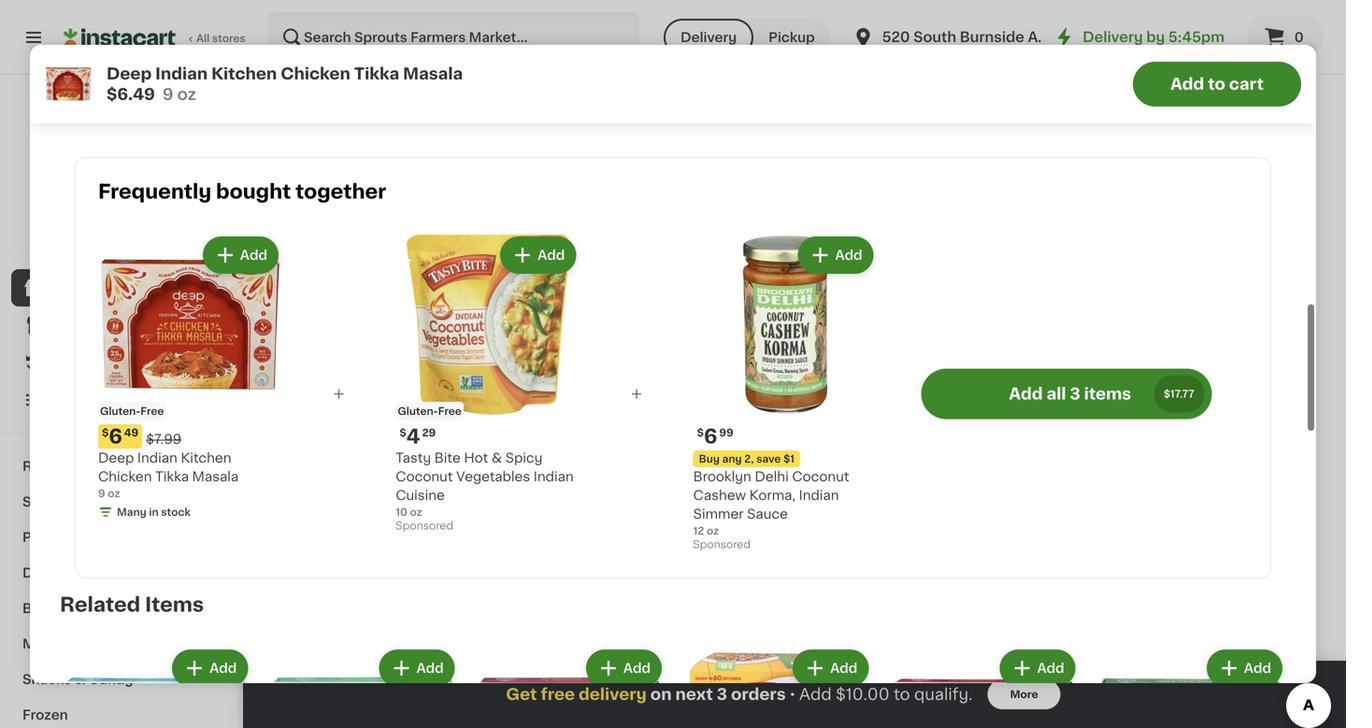 Task type: describe. For each thing, give the bounding box(es) containing it.
butter
[[802, 241, 843, 254]]

$17.77
[[1164, 389, 1195, 399]]

$ 4 29
[[400, 427, 436, 446]]

deep inside deep indian kitchen coconut chicken korma 9 oz
[[60, 47, 96, 60]]

add all 3 items
[[1009, 386, 1132, 402]]

any
[[722, 454, 742, 464]]

oz inside urban pie pizza co. cauliflower crust margherita pizza 19.15 oz
[[830, 633, 842, 643]]

bought
[[216, 182, 291, 202]]

pie inside "button"
[[413, 577, 434, 591]]

produce link
[[11, 520, 227, 555]]

lb
[[340, 237, 350, 247]]

sponsored badge image for tasty bite hot & spicy coconut vegetables indian cuisine
[[396, 521, 452, 532]]

indian inside deep indian kitchen coconut chicken korma 9 oz
[[99, 47, 139, 60]]

$6.49 original price: $7.99 element for deep indian kitchen chicken tikka masala
[[98, 425, 282, 449]]

chocolate
[[836, 222, 904, 235]]

520 south burnside avenue button
[[852, 11, 1082, 64]]

sprouts for sprouts farmers market
[[38, 186, 91, 199]]

about
[[281, 237, 312, 247]]

red's
[[628, 577, 665, 591]]

organic inside perfect bar organic dark chocolate peanut butter bars 4 pack 4 x 2.3 oz
[[880, 203, 932, 216]]

coconut inside brooklyn delhi coconut cashew korma, indian simmer sauce 12 oz
[[792, 470, 850, 483]]

pickup button
[[754, 19, 830, 56]]

orders
[[731, 687, 786, 703]]

on
[[651, 687, 672, 703]]

1 ct
[[454, 222, 472, 232]]

kitchen inside the $ 6 49 $7.99 deep indian kitchen chicken tikka masala 9 oz
[[181, 452, 231, 465]]

items
[[145, 595, 204, 615]]

29
[[422, 428, 436, 438]]

red's all natural organic bean, rice & cheddar burrito 5 oz
[[628, 577, 768, 643]]

instacart logo image
[[64, 26, 176, 49]]

each (est.)
[[329, 177, 409, 192]]

water,
[[1196, 222, 1237, 235]]

blake's chicken pot pie button
[[281, 384, 439, 608]]

x
[[812, 259, 818, 269]]

100%
[[48, 227, 76, 237]]

kitchen inside the deep indian kitchen chicken tikka masala
[[537, 577, 588, 591]]

bar
[[854, 203, 876, 216]]

urban pie pizza co. cauliflower crust margherita pizza 19.15 oz
[[802, 577, 928, 643]]

gluten- for $7.99
[[100, 406, 141, 417]]

18.55
[[976, 633, 1004, 643]]

$ 0 30
[[284, 179, 321, 198]]

oz inside perfect bar organic dark chocolate peanut butter bars 4 pack 4 x 2.3 oz
[[840, 259, 852, 269]]

product group containing 0
[[281, 10, 439, 249]]

natural
[[688, 577, 736, 591]]

deep indian kitchen chicken tikka masala button
[[454, 384, 613, 649]]

sprouts brands link
[[11, 484, 227, 520]]

uncured
[[976, 596, 1032, 609]]

frequently
[[98, 182, 211, 202]]

tikka for deep indian kitchen chicken tikka masala $6.49 9 oz
[[354, 66, 399, 82]]

cashew
[[693, 489, 746, 502]]

organic inside button
[[630, 158, 673, 168]]

related
[[60, 595, 140, 615]]

more
[[1010, 690, 1039, 700]]

pizza up pepperoni
[[1043, 577, 1077, 591]]

delivery for delivery by 5:45pm
[[1083, 30, 1143, 44]]

gluten- inside button
[[978, 158, 1019, 168]]

indian inside the deep indian kitchen chicken tikka masala
[[494, 577, 534, 591]]

items
[[1084, 386, 1132, 402]]

2,
[[745, 454, 754, 464]]

buy it again link
[[11, 344, 227, 382]]

frozen for frozen
[[22, 709, 68, 722]]

rice
[[724, 596, 754, 609]]

sponsored badge image for 19.15 oz
[[802, 670, 859, 680]]

deep indian kitchen spinach paneer inside item carousel region
[[1150, 577, 1283, 609]]

next
[[676, 687, 713, 703]]

sauce inside brooklyn delhi coconut cashew korma, indian simmer sauce 12 oz
[[747, 508, 788, 521]]

sprouts farmers market
[[38, 186, 200, 199]]

$ inside the $ 6 49 $7.99 deep indian kitchen chicken tikka masala 9 oz
[[102, 428, 109, 438]]

more button
[[988, 680, 1061, 710]]

520
[[882, 30, 910, 44]]

together
[[296, 182, 386, 202]]

frequently bought together
[[98, 182, 386, 202]]

indian inside brooklyn delhi coconut cashew korma, indian simmer sauce 12 oz
[[799, 489, 839, 502]]

1 horizontal spatial 4
[[802, 259, 809, 269]]

bite
[[435, 452, 461, 465]]

add to cart button
[[1133, 62, 1302, 107]]

deep indian kitchen coconut chicken korma 9 oz
[[60, 47, 220, 94]]

oz inside deep indian kitchen coconut chicken korma 9 oz
[[69, 84, 82, 94]]

sauce inside the urban pie pizza co. uncured pepperoni with creamy rosa sauce pizza
[[1068, 615, 1109, 628]]

deep inside the $ 6 49 $7.99 deep indian kitchen chicken tikka masala 9 oz
[[98, 452, 134, 465]]

recipes
[[22, 460, 77, 473]]

kitchen inside deep indian kitchen chicken vindaloo
[[349, 47, 400, 60]]

spring
[[1150, 222, 1193, 235]]

chicken inside the deep indian kitchen chicken tikka masala
[[454, 596, 508, 609]]

buy it again
[[52, 356, 132, 369]]

everyday store prices link
[[56, 206, 183, 221]]

oz inside deep indian kitchen chicken tikka masala $6.49 9 oz
[[177, 86, 196, 102]]

1
[[454, 222, 459, 232]]

avenue
[[1028, 30, 1082, 44]]

5:45pm
[[1169, 30, 1225, 44]]

9 inside deep indian kitchen chicken tikka masala $6.49 9 oz
[[163, 86, 173, 102]]

dairy
[[22, 567, 59, 580]]

indian inside deep indian kitchen chicken vindaloo
[[306, 47, 346, 60]]

deep indian kitchen chicken tikka masala
[[454, 577, 595, 609]]

12 inside brooklyn delhi coconut cashew korma, indian simmer sauce 12 oz
[[693, 526, 704, 536]]

chicken inside deep indian kitchen chicken vindaloo
[[403, 47, 457, 60]]

masala for deep indian kitchen chicken tikka masala
[[548, 596, 595, 609]]

rosa
[[1031, 615, 1065, 628]]

korma,
[[750, 489, 796, 502]]

2 horizontal spatial 4
[[880, 241, 888, 254]]

kitchen inside deep indian kitchen coconut chicken korma 9 oz
[[143, 47, 193, 60]]

all stores
[[196, 33, 246, 43]]

delivery for delivery
[[681, 31, 737, 44]]

all
[[1047, 386, 1066, 402]]

snacks & candy
[[22, 673, 133, 686]]

99
[[719, 428, 734, 438]]

frozen entrees
[[281, 325, 435, 345]]

add inside treatment tracker modal dialog
[[799, 687, 832, 703]]

indian inside deep indian kitchen chicken tikka masala $6.49 9 oz
[[155, 66, 208, 82]]

add to cart
[[1171, 76, 1264, 92]]

to inside add to cart button
[[1208, 76, 1226, 92]]

pie for urban pie pizza co. cauliflower crust margherita pizza 19.15 oz
[[845, 577, 866, 591]]

9 inside deep indian kitchen coconut chicken korma 9 oz
[[60, 84, 67, 94]]

stores
[[212, 33, 246, 43]]

get free delivery on next 3 orders • add $10.00 to qualify.
[[506, 687, 973, 703]]

6 for $ 6 49 $7.99 deep indian kitchen chicken tikka masala 9 oz
[[109, 427, 122, 446]]

sprouts for sprouts brands
[[22, 496, 75, 509]]

(est.)
[[369, 177, 409, 192]]

$6.49 original price: $7.99 element for deep indian kitchen spinach paneer
[[1150, 550, 1309, 575]]

all inside red's all natural organic bean, rice & cheddar burrito 5 oz
[[669, 577, 685, 591]]

masala inside the $ 6 49 $7.99 deep indian kitchen chicken tikka masala 9 oz
[[192, 470, 239, 483]]

urban for urban pie pizza co. cauliflower crust margherita pizza 19.15 oz
[[802, 577, 842, 591]]

spicy
[[506, 452, 543, 465]]

peanut
[[908, 222, 954, 235]]

$1
[[784, 454, 795, 464]]

organic inside red's all natural organic bean, rice & cheddar burrito 5 oz
[[628, 596, 681, 609]]

market
[[153, 186, 200, 199]]

dairy & eggs
[[22, 567, 110, 580]]

organic button
[[628, 10, 787, 234]]

case
[[1150, 241, 1184, 254]]

$6.49
[[107, 86, 155, 102]]

gluten-free inside button
[[978, 158, 1042, 168]]

$ 6 99
[[697, 427, 734, 446]]

100% satisfaction guarantee button
[[29, 221, 209, 239]]

indian inside the $ 6 49 $7.99 deep indian kitchen chicken tikka masala 9 oz
[[137, 452, 178, 465]]

12 inside the mountain valley spring water, 12 pack case
[[1241, 222, 1254, 235]]



Task type: locate. For each thing, give the bounding box(es) containing it.
deep inside deep indian kitchen chicken vindaloo
[[267, 47, 303, 60]]

chicken inside the $ 6 49 $7.99 deep indian kitchen chicken tikka masala 9 oz
[[98, 470, 152, 483]]

4
[[880, 241, 888, 254], [802, 259, 809, 269], [406, 427, 420, 446]]

shop link
[[11, 269, 227, 307]]

oz down margherita
[[830, 633, 842, 643]]

frozen for frozen entrees
[[281, 325, 351, 345]]

buy
[[52, 356, 79, 369], [699, 454, 720, 464]]

& left "candy"
[[75, 673, 85, 686]]

& inside tasty bite hot & spicy coconut vegetables indian cuisine 10 oz
[[492, 452, 502, 465]]

5
[[628, 633, 635, 643]]

12 down simmer
[[693, 526, 704, 536]]

& for eggs
[[62, 567, 73, 580]]

0 button
[[1247, 15, 1324, 60]]

& inside dairy & eggs 'link'
[[62, 567, 73, 580]]

sprouts inside 'link'
[[38, 186, 91, 199]]

pack down valley
[[1257, 222, 1289, 235]]

tikka inside the $ 6 49 $7.99 deep indian kitchen chicken tikka masala 9 oz
[[155, 470, 189, 483]]

urban inside urban pie pizza co. cauliflower crust margherita pizza 19.15 oz
[[802, 577, 842, 591]]

frozen left entrees
[[281, 325, 351, 345]]

1 vertical spatial 12
[[693, 526, 704, 536]]

sponsored badge image inside item carousel region
[[802, 670, 859, 680]]

2.3
[[821, 259, 837, 269]]

masala inside the deep indian kitchen chicken tikka masala
[[548, 596, 595, 609]]

co. up pepperoni
[[1080, 577, 1102, 591]]

the
[[1150, 203, 1175, 216]]

2 pie from the left
[[845, 577, 866, 591]]

$ inside $ 4 29
[[400, 428, 406, 438]]

coconut inside deep indian kitchen coconut chicken korma 9 oz
[[60, 66, 117, 79]]

$ for 6
[[697, 428, 704, 438]]

kitchen inside deep indian kitchen chicken tikka masala $6.49 9 oz
[[211, 66, 277, 82]]

6 for $ 6 99
[[704, 427, 718, 446]]

perfect bar organic dark chocolate peanut butter bars 4 pack 4 x 2.3 oz
[[802, 203, 954, 269]]

oz
[[69, 84, 82, 94], [177, 86, 196, 102], [840, 259, 852, 269], [108, 489, 120, 499], [410, 507, 422, 518], [707, 526, 719, 536], [638, 633, 650, 643], [830, 633, 842, 643], [1007, 633, 1019, 643]]

oz right the 10
[[410, 507, 422, 518]]

9 inside the $ 6 49 $7.99 deep indian kitchen chicken tikka masala 9 oz
[[98, 489, 105, 499]]

49
[[124, 428, 139, 438]]

1 horizontal spatial 0
[[1295, 31, 1304, 44]]

all left stores
[[196, 33, 210, 43]]

seafood
[[74, 638, 131, 651]]

1 horizontal spatial tikka
[[354, 66, 399, 82]]

each right "lb"
[[353, 237, 378, 247]]

$ left 49
[[102, 428, 109, 438]]

1 vertical spatial paneer
[[1207, 596, 1253, 609]]

each right 30
[[329, 177, 366, 192]]

qualify.
[[914, 687, 973, 703]]

1 horizontal spatial 12
[[1241, 222, 1254, 235]]

1 vertical spatial organic
[[880, 203, 932, 216]]

$ for 0
[[284, 180, 291, 190]]

$10.00
[[836, 687, 890, 703]]

12
[[1241, 222, 1254, 235], [693, 526, 704, 536]]

coconut inside tasty bite hot & spicy coconut vegetables indian cuisine 10 oz
[[396, 470, 453, 483]]

delivery left "pickup"
[[681, 31, 737, 44]]

9 down recipes "link"
[[98, 489, 105, 499]]

6 left 99
[[704, 427, 718, 446]]

mountain
[[1178, 203, 1240, 216]]

& inside red's all natural organic bean, rice & cheddar burrito 5 oz
[[757, 596, 768, 609]]

tasty bite hot & spicy coconut vegetables indian cuisine 10 oz
[[396, 452, 574, 518]]

oz right '2.3'
[[840, 259, 852, 269]]

delivery
[[1083, 30, 1143, 44], [681, 31, 737, 44]]

blake's chicken pot pie
[[281, 577, 434, 591]]

masala for deep indian kitchen chicken tikka masala $6.49 9 oz
[[403, 66, 463, 82]]

co. for pepperoni
[[1080, 577, 1102, 591]]

2 horizontal spatial gluten-free
[[978, 158, 1042, 168]]

free for 4
[[438, 406, 462, 417]]

ct
[[461, 222, 472, 232]]

3 inside treatment tracker modal dialog
[[717, 687, 727, 703]]

treatment tracker modal dialog
[[243, 661, 1346, 728]]

& for candy
[[75, 673, 85, 686]]

1 vertical spatial $6.49 original price: $7.99 element
[[1150, 550, 1309, 575]]

$0.30 each (estimated) element
[[281, 176, 439, 201]]

0 horizontal spatial urban
[[802, 577, 842, 591]]

meat
[[22, 638, 57, 651]]

$6.49 original price: $7.99 element inside item carousel region
[[1150, 550, 1309, 575]]

about 0.43 lb each
[[281, 237, 378, 247]]

burnside
[[960, 30, 1025, 44]]

coconut down "instacart logo"
[[60, 66, 117, 79]]

0 vertical spatial pack
[[1257, 222, 1289, 235]]

guarantee
[[144, 227, 198, 237]]

3
[[1070, 386, 1081, 402], [717, 687, 727, 703]]

stock
[[123, 103, 152, 113], [1158, 103, 1187, 113], [161, 507, 191, 518], [1213, 633, 1243, 643], [865, 652, 895, 662], [1039, 652, 1069, 662]]

& up vegetables
[[492, 452, 502, 465]]

recipes link
[[11, 449, 227, 484]]

deep inside deep indian kitchen chicken tikka masala $6.49 9 oz
[[107, 66, 152, 82]]

0 horizontal spatial spinach
[[1150, 596, 1203, 609]]

0 horizontal spatial 0
[[291, 179, 305, 198]]

chicken
[[403, 47, 457, 60], [120, 66, 174, 79], [281, 66, 350, 82], [98, 470, 152, 483], [330, 577, 384, 591], [454, 596, 508, 609]]

0 vertical spatial sauce
[[747, 508, 788, 521]]

1 horizontal spatial free
[[438, 406, 462, 417]]

shop
[[52, 281, 87, 295]]

520 south burnside avenue
[[882, 30, 1082, 44]]

1 horizontal spatial buy
[[699, 454, 720, 464]]

co. inside urban pie pizza co. cauliflower crust margherita pizza 19.15 oz
[[906, 577, 928, 591]]

2 6 from the left
[[704, 427, 718, 446]]

pizza down creamy
[[976, 634, 1010, 647]]

add
[[397, 26, 425, 39], [571, 26, 598, 39], [745, 26, 772, 39], [919, 26, 946, 39], [1093, 26, 1120, 39], [1267, 26, 1294, 39], [1171, 76, 1205, 92], [240, 249, 267, 262], [538, 249, 565, 262], [835, 249, 863, 262], [1009, 386, 1043, 402], [397, 400, 425, 413], [745, 400, 772, 413], [919, 400, 946, 413], [1093, 400, 1120, 413], [1267, 400, 1294, 413], [210, 662, 237, 675], [417, 662, 444, 675], [623, 662, 651, 675], [830, 662, 858, 675], [1037, 662, 1065, 675], [1244, 662, 1272, 675], [799, 687, 832, 703]]

1 horizontal spatial sauce
[[1068, 615, 1109, 628]]

buy for buy it again
[[52, 356, 79, 369]]

0 vertical spatial all
[[196, 33, 210, 43]]

$31.99 original price: $34.99 element
[[1150, 176, 1309, 201]]

delivery
[[579, 687, 647, 703]]

pizza down 'crust'
[[877, 615, 911, 628]]

0 horizontal spatial delivery
[[681, 31, 737, 44]]

tikka down $7.99
[[155, 470, 189, 483]]

0 horizontal spatial all
[[196, 33, 210, 43]]

1 vertical spatial all
[[669, 577, 685, 591]]

product group containing 4
[[396, 233, 580, 537]]

0 horizontal spatial co.
[[906, 577, 928, 591]]

spinach right "with"
[[1150, 596, 1203, 609]]

1 vertical spatial deep indian kitchen spinach paneer
[[1150, 577, 1283, 609]]

chicken inside "button"
[[330, 577, 384, 591]]

sauce down pepperoni
[[1068, 615, 1109, 628]]

sprouts farmers market link
[[38, 97, 200, 202]]

1 vertical spatial 4
[[802, 259, 809, 269]]

pie up cauliflower
[[845, 577, 866, 591]]

0 vertical spatial frozen
[[281, 325, 351, 345]]

1 horizontal spatial spinach
[[1231, 47, 1284, 60]]

oz right "5"
[[638, 633, 650, 643]]

product group
[[281, 10, 439, 249], [454, 10, 613, 234], [628, 10, 787, 234], [802, 10, 961, 288], [976, 10, 1135, 292], [1150, 10, 1309, 272], [98, 233, 282, 524], [396, 233, 580, 537], [693, 233, 878, 555], [281, 384, 439, 608], [454, 384, 613, 649], [628, 384, 787, 646], [802, 384, 961, 685], [976, 384, 1135, 668], [1150, 384, 1309, 649], [60, 646, 252, 728], [267, 646, 459, 728], [474, 646, 666, 728], [681, 646, 873, 728], [888, 646, 1080, 728], [1095, 646, 1287, 728]]

item carousel region
[[281, 317, 1309, 692]]

1 horizontal spatial 9
[[98, 489, 105, 499]]

frozen link
[[11, 698, 227, 728]]

1 horizontal spatial all
[[669, 577, 685, 591]]

0 horizontal spatial frozen
[[22, 709, 68, 722]]

0 vertical spatial to
[[1208, 76, 1226, 92]]

1 vertical spatial to
[[894, 687, 910, 703]]

to right $10.00 on the right bottom
[[894, 687, 910, 703]]

urban for urban pie pizza co. uncured pepperoni with creamy rosa sauce pizza
[[976, 577, 1016, 591]]

burrito
[[689, 615, 733, 628]]

paneer
[[1095, 66, 1141, 79], [1207, 596, 1253, 609]]

$ left 29
[[400, 428, 406, 438]]

the mountain valley spring water, 12 pack case
[[1150, 203, 1289, 254]]

satisfaction
[[79, 227, 141, 237]]

1 urban from the left
[[802, 577, 842, 591]]

pie up "uncured"
[[1019, 577, 1040, 591]]

pack inside the mountain valley spring water, 12 pack case
[[1257, 222, 1289, 235]]

0 vertical spatial spinach
[[1231, 47, 1284, 60]]

oz inside tasty bite hot & spicy coconut vegetables indian cuisine 10 oz
[[410, 507, 422, 518]]

co. inside the urban pie pizza co. uncured pepperoni with creamy rosa sauce pizza
[[1080, 577, 1102, 591]]

4 left x in the top right of the page
[[802, 259, 809, 269]]

0 horizontal spatial buy
[[52, 356, 79, 369]]

1 horizontal spatial gluten-free
[[398, 406, 462, 417]]

deep inside the deep indian kitchen chicken tikka masala
[[454, 577, 490, 591]]

1 vertical spatial pack
[[892, 241, 924, 254]]

oz inside the $ 6 49 $7.99 deep indian kitchen chicken tikka masala 9 oz
[[108, 489, 120, 499]]

0 vertical spatial tikka
[[354, 66, 399, 82]]

2 vertical spatial 4
[[406, 427, 420, 446]]

each inside the $0.30 each (estimated) element
[[329, 177, 366, 192]]

pizza
[[869, 577, 903, 591], [1043, 577, 1077, 591], [877, 615, 911, 628], [976, 634, 1010, 647]]

1 horizontal spatial masala
[[403, 66, 463, 82]]

1 horizontal spatial co.
[[1080, 577, 1102, 591]]

1 horizontal spatial pack
[[1257, 222, 1289, 235]]

0 horizontal spatial 3
[[717, 687, 727, 703]]

co. for crust
[[906, 577, 928, 591]]

0 vertical spatial paneer
[[1095, 66, 1141, 79]]

9 left $6.49
[[60, 84, 67, 94]]

delivery left by
[[1083, 30, 1143, 44]]

2 vertical spatial tikka
[[512, 596, 545, 609]]

1 horizontal spatial 6
[[704, 427, 718, 446]]

all right red's
[[669, 577, 685, 591]]

sponsored badge image down '2.3'
[[802, 273, 859, 284]]

1 vertical spatial sprouts
[[22, 496, 75, 509]]

6
[[109, 427, 122, 446], [704, 427, 718, 446]]

buy any 2, save $1
[[699, 454, 795, 464]]

& left eggs
[[62, 567, 73, 580]]

store
[[108, 208, 136, 218]]

sponsored badge image up $10.00 on the right bottom
[[802, 670, 859, 680]]

0 inside 'button'
[[1295, 31, 1304, 44]]

1 pie from the left
[[413, 577, 434, 591]]

1 6 from the left
[[109, 427, 122, 446]]

0 horizontal spatial pie
[[413, 577, 434, 591]]

2 urban from the left
[[976, 577, 1016, 591]]

2 horizontal spatial tikka
[[512, 596, 545, 609]]

tikka inside the deep indian kitchen chicken tikka masala
[[512, 596, 545, 609]]

free
[[541, 687, 575, 703]]

1 co. from the left
[[906, 577, 928, 591]]

frozen inside item carousel region
[[281, 325, 351, 345]]

1 vertical spatial frozen
[[22, 709, 68, 722]]

0 horizontal spatial pack
[[892, 241, 924, 254]]

delivery inside button
[[681, 31, 737, 44]]

1 vertical spatial sauce
[[1068, 615, 1109, 628]]

& inside the meat & seafood link
[[60, 638, 71, 651]]

gluten- for 4
[[398, 406, 438, 417]]

3 right next
[[717, 687, 727, 703]]

1 horizontal spatial paneer
[[1207, 596, 1253, 609]]

many
[[79, 103, 108, 113], [1113, 103, 1143, 113], [117, 507, 147, 518], [1169, 633, 1198, 643], [821, 652, 851, 662], [995, 652, 1025, 662]]

coconut up "cuisine"
[[396, 470, 453, 483]]

pack inside perfect bar organic dark chocolate peanut butter bars 4 pack 4 x 2.3 oz
[[892, 241, 924, 254]]

1 horizontal spatial delivery
[[1083, 30, 1143, 44]]

sprouts up everyday
[[38, 186, 91, 199]]

simmer
[[693, 508, 744, 521]]

tikka for deep indian kitchen chicken tikka masala
[[512, 596, 545, 609]]

0 vertical spatial 0
[[1295, 31, 1304, 44]]

0 horizontal spatial 12
[[693, 526, 704, 536]]

1 horizontal spatial urban
[[976, 577, 1016, 591]]

$7.99
[[146, 433, 182, 446]]

urban up cauliflower
[[802, 577, 842, 591]]

kitchen
[[143, 47, 193, 60], [349, 47, 400, 60], [1177, 47, 1228, 60], [211, 66, 277, 82], [181, 452, 231, 465], [537, 577, 588, 591], [1233, 577, 1283, 591]]

dairy & eggs link
[[11, 555, 227, 591]]

gluten-free
[[978, 158, 1042, 168], [100, 406, 164, 417], [398, 406, 462, 417]]

1 vertical spatial buy
[[699, 454, 720, 464]]

0 horizontal spatial 9
[[60, 84, 67, 94]]

0 vertical spatial each
[[329, 177, 366, 192]]

$ inside $ 0 30
[[284, 180, 291, 190]]

pie inside urban pie pizza co. cauliflower crust margherita pizza 19.15 oz
[[845, 577, 866, 591]]

service type group
[[664, 19, 830, 56]]

oz inside red's all natural organic bean, rice & cheddar burrito 5 oz
[[638, 633, 650, 643]]

free inside product group
[[438, 406, 462, 417]]

0 vertical spatial 12
[[1241, 222, 1254, 235]]

paneer inside item carousel region
[[1207, 596, 1253, 609]]

0 horizontal spatial 4
[[406, 427, 420, 446]]

all inside all stores link
[[196, 33, 210, 43]]

0 horizontal spatial tikka
[[155, 470, 189, 483]]

0 horizontal spatial to
[[894, 687, 910, 703]]

1 horizontal spatial frozen
[[281, 325, 351, 345]]

to
[[1208, 76, 1226, 92], [894, 687, 910, 703]]

it
[[82, 356, 91, 369]]

sprouts brands
[[22, 496, 126, 509]]

6 left 49
[[109, 427, 122, 446]]

19.15
[[802, 633, 827, 643]]

1 vertical spatial masala
[[192, 470, 239, 483]]

$ left 99
[[697, 428, 704, 438]]

pie inside the urban pie pizza co. uncured pepperoni with creamy rosa sauce pizza
[[1019, 577, 1040, 591]]

$6.49 original price: $7.99 element containing 6
[[98, 425, 282, 449]]

oz down korma
[[177, 86, 196, 102]]

2 horizontal spatial 9
[[163, 86, 173, 102]]

3 pie from the left
[[1019, 577, 1040, 591]]

indian inside tasty bite hot & spicy coconut vegetables indian cuisine 10 oz
[[534, 470, 574, 483]]

vindaloo
[[267, 66, 324, 79]]

pie for urban pie pizza co. uncured pepperoni with creamy rosa sauce pizza
[[1019, 577, 1040, 591]]

0 vertical spatial organic
[[630, 158, 673, 168]]

3 right all
[[1070, 386, 1081, 402]]

None search field
[[267, 11, 640, 64]]

1 vertical spatial spinach
[[1150, 596, 1203, 609]]

with
[[1107, 596, 1134, 609]]

0 vertical spatial 3
[[1070, 386, 1081, 402]]

2 horizontal spatial masala
[[548, 596, 595, 609]]

to left cart
[[1208, 76, 1226, 92]]

masala inside deep indian kitchen chicken tikka masala $6.49 9 oz
[[403, 66, 463, 82]]

0 horizontal spatial coconut
[[60, 66, 117, 79]]

0 horizontal spatial $6.49 original price: $7.99 element
[[98, 425, 282, 449]]

0 vertical spatial sprouts
[[38, 186, 91, 199]]

1 vertical spatial 0
[[291, 179, 305, 198]]

0 horizontal spatial 6
[[109, 427, 122, 446]]

cart
[[1230, 76, 1264, 92]]

tikka right vindaloo
[[354, 66, 399, 82]]

oz down recipes "link"
[[108, 489, 120, 499]]

pickup
[[769, 31, 815, 44]]

sponsored badge image inside product group
[[396, 521, 452, 532]]

tikka inside deep indian kitchen chicken tikka masala $6.49 9 oz
[[354, 66, 399, 82]]

sponsored badge image down simmer
[[693, 540, 750, 551]]

2 horizontal spatial coconut
[[792, 470, 850, 483]]

add inside button
[[1171, 76, 1205, 92]]

2 co. from the left
[[1080, 577, 1102, 591]]

$
[[284, 180, 291, 190], [102, 428, 109, 438], [400, 428, 406, 438], [697, 428, 704, 438]]

$ inside $ 6 99
[[697, 428, 704, 438]]

urban inside the urban pie pizza co. uncured pepperoni with creamy rosa sauce pizza
[[976, 577, 1016, 591]]

urban up "uncured"
[[976, 577, 1016, 591]]

2 horizontal spatial pie
[[1019, 577, 1040, 591]]

deep
[[60, 47, 96, 60], [267, 47, 303, 60], [1095, 47, 1131, 60], [107, 66, 152, 82], [98, 452, 134, 465], [454, 577, 490, 591], [1150, 577, 1186, 591]]

6 inside the $ 6 49 $7.99 deep indian kitchen chicken tikka masala 9 oz
[[109, 427, 122, 446]]

100% satisfaction guarantee
[[48, 227, 198, 237]]

sprouts
[[38, 186, 91, 199], [22, 496, 75, 509]]

& for seafood
[[60, 638, 71, 651]]

& right meat at the left
[[60, 638, 71, 651]]

pizza up 'crust'
[[869, 577, 903, 591]]

4 left 29
[[406, 427, 420, 446]]

$6.49 original price: $7.99 element
[[98, 425, 282, 449], [1150, 550, 1309, 575]]

1 horizontal spatial to
[[1208, 76, 1226, 92]]

buy for buy any 2, save $1
[[699, 454, 720, 464]]

9
[[60, 84, 67, 94], [163, 86, 173, 102], [98, 489, 105, 499]]

delivery by 5:45pm link
[[1053, 26, 1225, 49]]

south
[[914, 30, 957, 44]]

spinach up cart
[[1231, 47, 1284, 60]]

sauce down "korma,"
[[747, 508, 788, 521]]

2 vertical spatial masala
[[548, 596, 595, 609]]

co. up 'crust'
[[906, 577, 928, 591]]

1 horizontal spatial $6.49 original price: $7.99 element
[[1150, 550, 1309, 575]]

0 vertical spatial 4
[[880, 241, 888, 254]]

korma
[[177, 66, 220, 79]]

spinach inside item carousel region
[[1150, 596, 1203, 609]]

sprouts down recipes on the bottom left of page
[[22, 496, 75, 509]]

spinach
[[1231, 47, 1284, 60], [1150, 596, 1203, 609]]

0 vertical spatial masala
[[403, 66, 463, 82]]

& right rice
[[757, 596, 768, 609]]

0 horizontal spatial gluten-free
[[100, 406, 164, 417]]

0 horizontal spatial paneer
[[1095, 66, 1141, 79]]

1 horizontal spatial pie
[[845, 577, 866, 591]]

pack down peanut
[[892, 241, 924, 254]]

1 horizontal spatial coconut
[[396, 470, 453, 483]]

gluten-free for 4
[[398, 406, 462, 417]]

0 vertical spatial buy
[[52, 356, 79, 369]]

tikka up get
[[512, 596, 545, 609]]

free for $7.99
[[141, 406, 164, 417]]

buy left it
[[52, 356, 79, 369]]

the mountain valley spring water, 12 pack case button
[[1150, 10, 1309, 272]]

to inside treatment tracker modal dialog
[[894, 687, 910, 703]]

1 vertical spatial each
[[353, 237, 378, 247]]

2 horizontal spatial free
[[1019, 158, 1042, 168]]

4 right bars
[[880, 241, 888, 254]]

again
[[94, 356, 132, 369]]

snacks
[[22, 673, 71, 686]]

oz inside brooklyn delhi coconut cashew korma, indian simmer sauce 12 oz
[[707, 526, 719, 536]]

buy up brooklyn
[[699, 454, 720, 464]]

0 vertical spatial deep indian kitchen spinach paneer
[[1095, 47, 1284, 79]]

sprouts farmers market logo image
[[78, 97, 160, 180]]

12 down valley
[[1241, 222, 1254, 235]]

$ left 30
[[284, 180, 291, 190]]

coconut down $1
[[792, 470, 850, 483]]

sponsored badge image for brooklyn delhi coconut cashew korma, indian simmer sauce
[[693, 540, 750, 551]]

frozen
[[281, 325, 351, 345], [22, 709, 68, 722]]

brooklyn
[[693, 470, 752, 483]]

frozen down snacks
[[22, 709, 68, 722]]

brands
[[79, 496, 126, 509]]

& inside snacks & candy link
[[75, 673, 85, 686]]

sponsored badge image
[[802, 273, 859, 284], [396, 521, 452, 532], [693, 540, 750, 551], [802, 670, 859, 680]]

4 inside product group
[[406, 427, 420, 446]]

sponsored badge image down the 10
[[396, 521, 452, 532]]

product group containing deep indian kitchen chicken tikka masala
[[454, 384, 613, 649]]

all stores link
[[64, 11, 247, 64]]

1 ct button
[[454, 10, 613, 234]]

oz down simmer
[[707, 526, 719, 536]]

gluten-free inside product group
[[398, 406, 462, 417]]

free inside the gluten-free button
[[1019, 158, 1042, 168]]

2 vertical spatial organic
[[628, 596, 681, 609]]

2 horizontal spatial gluten-
[[978, 158, 1019, 168]]

deep indian kitchen chicken vindaloo
[[267, 47, 457, 79]]

0 horizontal spatial masala
[[192, 470, 239, 483]]

0 horizontal spatial gluten-
[[100, 406, 141, 417]]

in
[[111, 103, 120, 113], [1145, 103, 1155, 113], [149, 507, 159, 518], [1201, 633, 1211, 643], [853, 652, 863, 662], [1027, 652, 1037, 662]]

pie right pot
[[413, 577, 434, 591]]

sponsored badge image for 4 x 2.3 oz
[[802, 273, 859, 284]]

9 right $6.49
[[163, 86, 173, 102]]

tikka
[[354, 66, 399, 82], [155, 470, 189, 483], [512, 596, 545, 609]]

oz down creamy
[[1007, 633, 1019, 643]]

$ for 4
[[400, 428, 406, 438]]

$ 6 49 $7.99 deep indian kitchen chicken tikka masala 9 oz
[[98, 427, 239, 499]]

gluten-free for $7.99
[[100, 406, 164, 417]]

1 horizontal spatial gluten-
[[398, 406, 438, 417]]

0 horizontal spatial free
[[141, 406, 164, 417]]

chicken inside deep indian kitchen coconut chicken korma 9 oz
[[120, 66, 174, 79]]

oz left $6.49
[[69, 84, 82, 94]]

1 vertical spatial 3
[[717, 687, 727, 703]]

0 horizontal spatial sauce
[[747, 508, 788, 521]]

chicken inside deep indian kitchen chicken tikka masala $6.49 9 oz
[[281, 66, 350, 82]]

1 horizontal spatial 3
[[1070, 386, 1081, 402]]

1 vertical spatial tikka
[[155, 470, 189, 483]]



Task type: vqa. For each thing, say whether or not it's contained in the screenshot.
$10+
no



